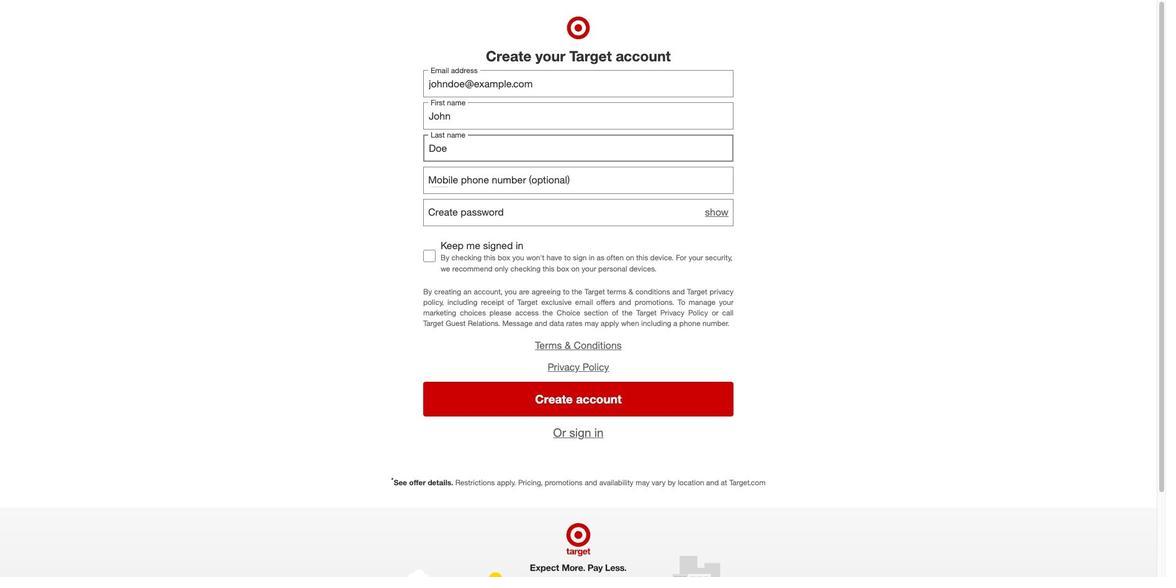 Task type: vqa. For each thing, say whether or not it's contained in the screenshot.
text box
yes



Task type: locate. For each thing, give the bounding box(es) containing it.
target: expect more. pay less. image
[[404, 509, 753, 578]]

None password field
[[423, 199, 734, 226]]

us members only. image
[[431, 172, 448, 190]]

None text field
[[423, 70, 734, 97]]

None telephone field
[[423, 167, 734, 194]]

None checkbox
[[423, 250, 436, 263]]

None text field
[[423, 102, 734, 129], [423, 134, 734, 162], [423, 102, 734, 129], [423, 134, 734, 162]]



